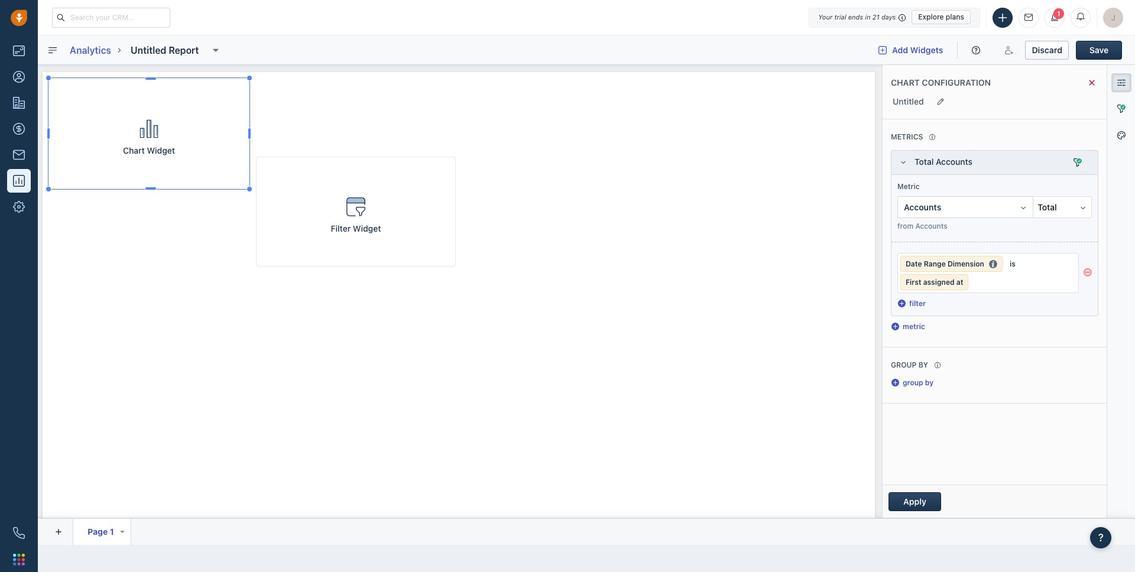 Task type: vqa. For each thing, say whether or not it's contained in the screenshot.
Import deals group
no



Task type: locate. For each thing, give the bounding box(es) containing it.
explore
[[918, 12, 944, 21]]

days
[[882, 13, 896, 21]]

explore plans link
[[912, 10, 971, 24]]

phone image
[[13, 527, 25, 539]]

your
[[818, 13, 833, 21]]

explore plans
[[918, 12, 964, 21]]

freshworks switcher image
[[13, 554, 25, 566]]

21
[[873, 13, 880, 21]]

Search your CRM... text field
[[52, 7, 170, 27]]



Task type: describe. For each thing, give the bounding box(es) containing it.
plans
[[946, 12, 964, 21]]

your trial ends in 21 days
[[818, 13, 896, 21]]

in
[[865, 13, 871, 21]]

1
[[1057, 10, 1061, 17]]

phone element
[[7, 522, 31, 545]]

trial
[[835, 13, 846, 21]]

ends
[[848, 13, 863, 21]]

1 link
[[1045, 7, 1065, 27]]



